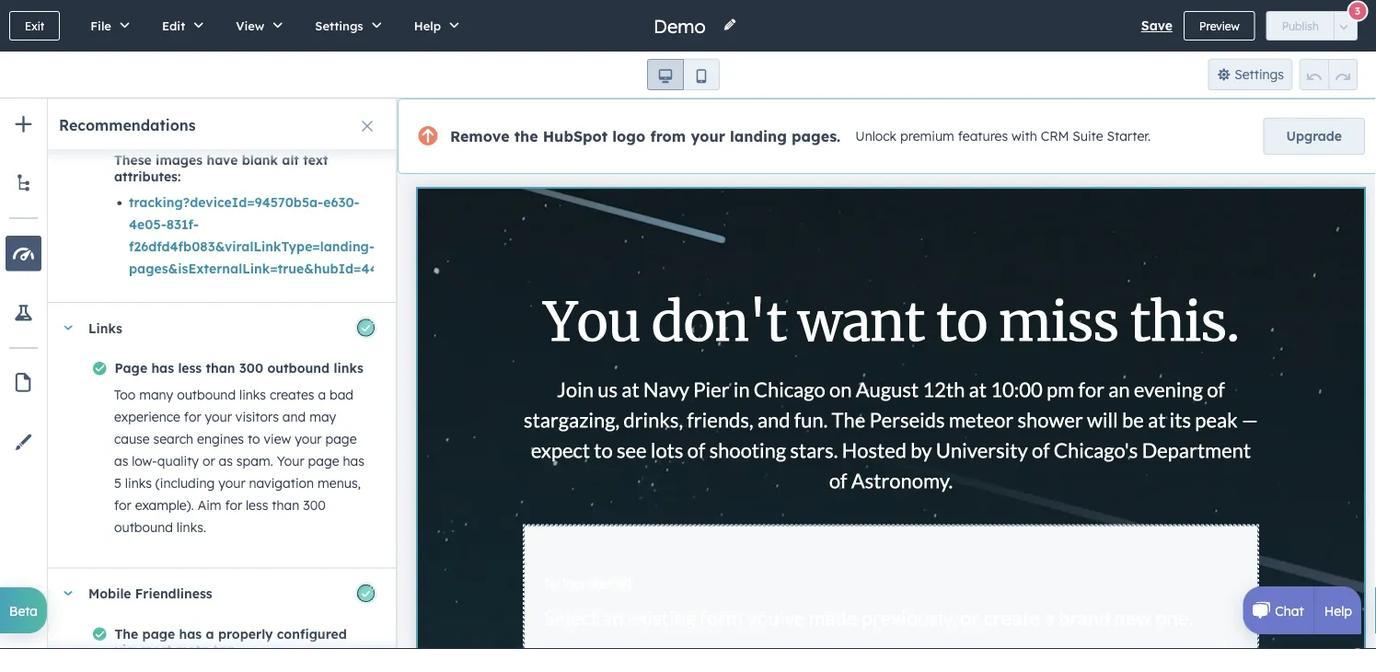 Task type: vqa. For each thing, say whether or not it's contained in the screenshot.
Marketplaces image
no



Task type: describe. For each thing, give the bounding box(es) containing it.
0 vertical spatial page
[[325, 431, 357, 447]]

0 horizontal spatial settings
[[315, 18, 363, 33]]

too
[[114, 387, 136, 403]]

these
[[114, 152, 152, 168]]

tag
[[213, 642, 235, 649]]

help button
[[395, 0, 472, 52]]

mobile friendliness
[[88, 586, 212, 602]]

chat
[[1275, 602, 1304, 618]]

the
[[115, 626, 138, 642]]

links
[[88, 320, 122, 336]]

a inside the page has a properly configured viewport meta tag
[[206, 626, 214, 642]]

the
[[514, 127, 538, 145]]

or
[[202, 453, 215, 469]]

300 inside too many outbound links creates a bad experience for your visitors and may cause search engines to view your page as low-quality or as spam. your page has 5 links (including your navigation menus, for example). aim for less than 300 outbound links.
[[303, 497, 326, 513]]

too many outbound links creates a bad experience for your visitors and may cause search engines to view your page as low-quality or as spam. your page has 5 links (including your navigation menus, for example). aim for less than 300 outbound links.
[[114, 387, 365, 535]]

less inside too many outbound links creates a bad experience for your visitors and may cause search engines to view your page as low-quality or as spam. your page has 5 links (including your navigation menus, for example). aim for less than 300 outbound links.
[[246, 497, 268, 513]]

pages&isexternallink=true&hubid=44165267
[[129, 261, 422, 277]]

visitors
[[236, 409, 279, 425]]

2 group from the left
[[1300, 59, 1358, 90]]

caret image for links
[[63, 326, 74, 331]]

menus,
[[318, 475, 361, 491]]

exit link
[[9, 11, 60, 41]]

edit
[[162, 18, 185, 33]]

remove
[[450, 127, 510, 145]]

text
[[303, 152, 328, 168]]

images
[[156, 152, 203, 168]]

navigation
[[249, 475, 314, 491]]

0 vertical spatial than
[[206, 360, 235, 377]]

properly
[[218, 626, 273, 642]]

bad
[[330, 387, 354, 403]]

preview button
[[1184, 11, 1256, 41]]

your
[[277, 453, 304, 469]]

(including
[[155, 475, 215, 491]]

with
[[1012, 128, 1037, 144]]

page
[[115, 360, 147, 377]]

hubspot
[[543, 127, 608, 145]]

1 vertical spatial page
[[308, 453, 339, 469]]

0 horizontal spatial links
[[125, 475, 152, 491]]

0 vertical spatial outbound
[[267, 360, 330, 377]]

view
[[264, 431, 291, 447]]

tracking?deviceid=94570b5a-e630- 4e05-831f- f26dfd4fb083&virallinktype=landing- pages&isexternallink=true&hubid=44165267
[[129, 195, 422, 277]]

and
[[282, 409, 306, 425]]

exit
[[25, 19, 44, 33]]

0 horizontal spatial has
[[151, 360, 174, 377]]

preview
[[1200, 19, 1240, 33]]

engines
[[197, 431, 244, 447]]

1 group from the left
[[647, 59, 720, 90]]

search
[[153, 431, 193, 447]]

may
[[310, 409, 336, 425]]

2 horizontal spatial for
[[225, 497, 242, 513]]

file
[[90, 18, 111, 33]]

remove the hubspot logo from your landing pages.
[[450, 127, 841, 145]]

has inside the page has a properly configured viewport meta tag
[[179, 626, 202, 642]]

1 horizontal spatial for
[[184, 409, 201, 425]]

low-
[[132, 453, 157, 469]]

cause
[[114, 431, 150, 447]]

save button
[[1142, 15, 1173, 37]]

your down and
[[295, 431, 322, 447]]

recommendations
[[59, 116, 196, 134]]

links button
[[48, 303, 377, 353]]

landing
[[730, 127, 787, 145]]

view button
[[217, 0, 296, 52]]

beta button
[[0, 587, 47, 633]]

unlock premium features with crm suite starter.
[[856, 128, 1151, 144]]



Task type: locate. For each thing, give the bounding box(es) containing it.
0 horizontal spatial outbound
[[114, 519, 173, 535]]

a
[[318, 387, 326, 403], [206, 626, 214, 642]]

group up from
[[647, 59, 720, 90]]

1 vertical spatial help
[[1325, 602, 1353, 618]]

for down 5
[[114, 497, 131, 513]]

for right the aim
[[225, 497, 242, 513]]

for up search
[[184, 409, 201, 425]]

2 vertical spatial page
[[142, 626, 175, 642]]

less down links dropdown button
[[178, 360, 202, 377]]

your right from
[[691, 127, 725, 145]]

2 vertical spatial has
[[179, 626, 202, 642]]

1 vertical spatial links
[[239, 387, 266, 403]]

suite
[[1073, 128, 1104, 144]]

attributes:
[[114, 168, 181, 185]]

outbound down example).
[[114, 519, 173, 535]]

2 vertical spatial outbound
[[114, 519, 173, 535]]

as right or
[[219, 453, 233, 469]]

1 horizontal spatial settings button
[[1209, 59, 1293, 90]]

has up menus,
[[343, 453, 365, 469]]

aim
[[198, 497, 221, 513]]

1 horizontal spatial links
[[239, 387, 266, 403]]

a inside too many outbound links creates a bad experience for your visitors and may cause search engines to view your page as low-quality or as spam. your page has 5 links (including your navigation menus, for example). aim for less than 300 outbound links.
[[318, 387, 326, 403]]

your up engines
[[205, 409, 232, 425]]

group
[[647, 59, 720, 90], [1300, 59, 1358, 90]]

experience
[[114, 409, 180, 425]]

than
[[206, 360, 235, 377], [272, 497, 300, 513]]

creates
[[270, 387, 314, 403]]

0 horizontal spatial settings button
[[296, 0, 395, 52]]

file button
[[71, 0, 143, 52]]

0 vertical spatial less
[[178, 360, 202, 377]]

0 vertical spatial help
[[414, 18, 441, 33]]

links.
[[177, 519, 206, 535]]

0 vertical spatial a
[[318, 387, 326, 403]]

caret image inside mobile friendliness dropdown button
[[63, 592, 74, 596]]

example).
[[135, 497, 194, 513]]

than inside too many outbound links creates a bad experience for your visitors and may cause search engines to view your page as low-quality or as spam. your page has 5 links (including your navigation menus, for example). aim for less than 300 outbound links.
[[272, 497, 300, 513]]

0 vertical spatial links
[[334, 360, 363, 377]]

page right the
[[142, 626, 175, 642]]

many
[[139, 387, 173, 403]]

page inside the page has a properly configured viewport meta tag
[[142, 626, 175, 642]]

1 horizontal spatial 300
[[303, 497, 326, 513]]

than down navigation
[[272, 497, 300, 513]]

less down navigation
[[246, 497, 268, 513]]

0 horizontal spatial as
[[114, 453, 128, 469]]

mobile friendliness button
[[48, 569, 378, 619]]

than down links dropdown button
[[206, 360, 235, 377]]

300
[[239, 360, 263, 377], [303, 497, 326, 513]]

quality
[[157, 453, 199, 469]]

links up visitors at the left bottom
[[239, 387, 266, 403]]

these images have blank alt text attributes:
[[114, 152, 328, 185]]

e630-
[[323, 195, 360, 211]]

0 horizontal spatial a
[[206, 626, 214, 642]]

save
[[1142, 17, 1173, 34]]

2 as from the left
[[219, 453, 233, 469]]

configured
[[277, 626, 347, 642]]

blank
[[242, 152, 278, 168]]

0 vertical spatial has
[[151, 360, 174, 377]]

edit button
[[143, 0, 217, 52]]

close image
[[362, 121, 373, 132]]

view
[[236, 18, 265, 33]]

page down may
[[325, 431, 357, 447]]

1 vertical spatial caret image
[[63, 592, 74, 596]]

1 horizontal spatial outbound
[[177, 387, 236, 403]]

publish button
[[1267, 11, 1335, 41]]

1 horizontal spatial as
[[219, 453, 233, 469]]

1 horizontal spatial group
[[1300, 59, 1358, 90]]

300 up visitors at the left bottom
[[239, 360, 263, 377]]

alt
[[282, 152, 299, 168]]

has left tag
[[179, 626, 202, 642]]

0 vertical spatial settings button
[[296, 0, 395, 52]]

less
[[178, 360, 202, 377], [246, 497, 268, 513]]

1 vertical spatial less
[[246, 497, 268, 513]]

have
[[207, 152, 238, 168]]

upgrade link
[[1264, 118, 1365, 155]]

caret image left "links"
[[63, 326, 74, 331]]

1 caret image from the top
[[63, 326, 74, 331]]

settings
[[315, 18, 363, 33], [1235, 66, 1284, 82]]

1 horizontal spatial than
[[272, 497, 300, 513]]

to
[[248, 431, 260, 447]]

a left properly
[[206, 626, 214, 642]]

1 vertical spatial than
[[272, 497, 300, 513]]

outbound
[[267, 360, 330, 377], [177, 387, 236, 403], [114, 519, 173, 535]]

None field
[[652, 13, 712, 38]]

tracking?deviceid=94570b5a-
[[129, 195, 323, 211]]

1 vertical spatial 300
[[303, 497, 326, 513]]

beta
[[9, 602, 38, 618]]

as
[[114, 453, 128, 469], [219, 453, 233, 469]]

2 horizontal spatial outbound
[[267, 360, 330, 377]]

links up bad
[[334, 360, 363, 377]]

1 horizontal spatial help
[[1325, 602, 1353, 618]]

publish group
[[1267, 11, 1358, 41]]

300 down menus,
[[303, 497, 326, 513]]

friendliness
[[135, 586, 212, 602]]

starter.
[[1107, 128, 1151, 144]]

viewport
[[115, 642, 172, 649]]

1 horizontal spatial less
[[246, 497, 268, 513]]

2 vertical spatial links
[[125, 475, 152, 491]]

caret image inside links dropdown button
[[63, 326, 74, 331]]

your
[[691, 127, 725, 145], [205, 409, 232, 425], [295, 431, 322, 447], [218, 475, 245, 491]]

has inside too many outbound links creates a bad experience for your visitors and may cause search engines to view your page as low-quality or as spam. your page has 5 links (including your navigation menus, for example). aim for less than 300 outbound links.
[[343, 453, 365, 469]]

0 vertical spatial settings
[[315, 18, 363, 33]]

caret image for mobile friendliness
[[63, 592, 74, 596]]

settings button
[[296, 0, 395, 52], [1209, 59, 1293, 90]]

caret image
[[63, 326, 74, 331], [63, 592, 74, 596]]

publish
[[1282, 19, 1319, 33]]

1 vertical spatial settings button
[[1209, 59, 1293, 90]]

as up 5
[[114, 453, 128, 469]]

outbound up the "creates"
[[267, 360, 330, 377]]

unlock
[[856, 128, 897, 144]]

has up many
[[151, 360, 174, 377]]

1 vertical spatial a
[[206, 626, 214, 642]]

2 horizontal spatial links
[[334, 360, 363, 377]]

your up the aim
[[218, 475, 245, 491]]

pages.
[[792, 127, 841, 145]]

the page has a properly configured viewport meta tag
[[115, 626, 347, 649]]

831f-
[[166, 217, 199, 233]]

for
[[184, 409, 201, 425], [114, 497, 131, 513], [225, 497, 242, 513]]

1 horizontal spatial has
[[179, 626, 202, 642]]

0 horizontal spatial than
[[206, 360, 235, 377]]

2 horizontal spatial has
[[343, 453, 365, 469]]

from
[[650, 127, 686, 145]]

tracking?deviceid=94570b5a-e630- 4e05-831f- f26dfd4fb083&virallinktype=landing- pages&isexternallink=true&hubid=44165267 button
[[129, 195, 422, 277]]

group down the publish group
[[1300, 59, 1358, 90]]

page up menus,
[[308, 453, 339, 469]]

0 vertical spatial 300
[[239, 360, 263, 377]]

1 vertical spatial has
[[343, 453, 365, 469]]

logo
[[613, 127, 646, 145]]

2 caret image from the top
[[63, 592, 74, 596]]

meta
[[176, 642, 209, 649]]

0 horizontal spatial group
[[647, 59, 720, 90]]

1 horizontal spatial settings
[[1235, 66, 1284, 82]]

1 horizontal spatial a
[[318, 387, 326, 403]]

mobile
[[88, 586, 131, 602]]

help inside button
[[414, 18, 441, 33]]

settings right 'view' button
[[315, 18, 363, 33]]

crm
[[1041, 128, 1069, 144]]

spam.
[[236, 453, 273, 469]]

1 vertical spatial settings
[[1235, 66, 1284, 82]]

0 horizontal spatial 300
[[239, 360, 263, 377]]

features
[[958, 128, 1008, 144]]

settings down preview 'button'
[[1235, 66, 1284, 82]]

f26dfd4fb083&virallinktype=landing-
[[129, 239, 375, 255]]

a left bad
[[318, 387, 326, 403]]

links right 5
[[125, 475, 152, 491]]

5
[[114, 475, 121, 491]]

premium
[[901, 128, 955, 144]]

0 horizontal spatial less
[[178, 360, 202, 377]]

upgrade
[[1287, 128, 1342, 144]]

4e05-
[[129, 217, 166, 233]]

page has less than 300 outbound links
[[115, 360, 363, 377]]

outbound down page has less than 300 outbound links
[[177, 387, 236, 403]]

0 horizontal spatial help
[[414, 18, 441, 33]]

1 as from the left
[[114, 453, 128, 469]]

caret image left mobile
[[63, 592, 74, 596]]

3
[[1355, 5, 1361, 17]]

links
[[334, 360, 363, 377], [239, 387, 266, 403], [125, 475, 152, 491]]

1 vertical spatial outbound
[[177, 387, 236, 403]]

0 horizontal spatial for
[[114, 497, 131, 513]]

0 vertical spatial caret image
[[63, 326, 74, 331]]



